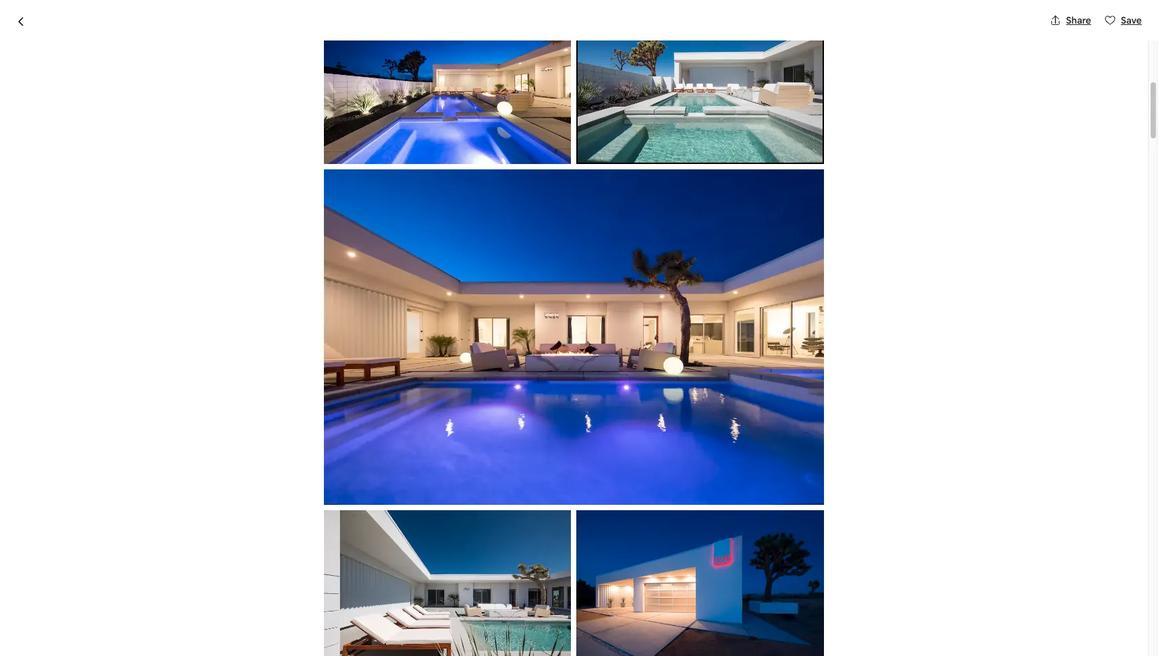 Task type: vqa. For each thing, say whether or not it's contained in the screenshot.
SWIM
yes



Task type: locate. For each thing, give the bounding box(es) containing it.
dialog containing share
[[0, 0, 1158, 656]]

1 vertical spatial or
[[274, 622, 284, 636]]

with
[[273, 438, 292, 450], [316, 483, 335, 496], [322, 606, 344, 620], [313, 622, 335, 636]]

0 vertical spatial or
[[504, 589, 514, 604]]

rate
[[841, 614, 861, 628]]

than
[[738, 614, 761, 628]]

of left cool
[[340, 589, 350, 604]]

last
[[717, 627, 735, 641]]

11/29/2023
[[834, 427, 882, 439]]

are inside your dates are $920 less than the avg. nightly rate of the last 60 days.
[[840, 600, 856, 614]]

1 vertical spatial of
[[863, 614, 874, 628]]

amenity
[[376, 606, 417, 620]]

are left $920
[[840, 600, 856, 614]]

hosted
[[283, 344, 333, 363]]

11/24/2023
[[725, 427, 773, 439]]

the up short
[[337, 622, 354, 636]]

1 horizontal spatial yet
[[867, 539, 881, 551]]

dedicated
[[239, 420, 293, 434]]

0 vertical spatial is
[[242, 573, 249, 587]]

is up maintaining
[[242, 573, 249, 587]]

of right "rate"
[[863, 614, 874, 628]]

for left 48
[[328, 512, 343, 526]]

with up the free cancellation for 48 hours at bottom left
[[316, 483, 335, 496]]

3
[[312, 367, 318, 381]]

a up maintaining
[[252, 573, 257, 587]]

jets
[[356, 622, 374, 636]]

or left 'out.'
[[504, 589, 514, 604]]

yet
[[867, 539, 881, 551], [237, 606, 253, 620]]

that's
[[312, 438, 336, 450]]

by
[[336, 344, 353, 363]]

while
[[196, 589, 222, 604]]

comfortable,
[[256, 606, 320, 620]]

out.
[[517, 589, 536, 604]]

your
[[785, 600, 807, 614]]

room
[[248, 438, 271, 450]]

spa and pool image
[[577, 0, 824, 164], [577, 0, 824, 164], [580, 153, 763, 323]]

a up indoors
[[486, 573, 491, 587]]

a right 'all'
[[314, 638, 319, 652]]

in right on
[[391, 622, 400, 636]]

or down comfortable, at the bottom left of page
[[274, 622, 284, 636]]

1 vertical spatial and
[[609, 622, 628, 636]]

dates
[[809, 600, 837, 614]]

listing image 2 image
[[324, 0, 571, 164], [324, 0, 571, 164]]

kept
[[470, 606, 493, 620]]

1 vertical spatial are
[[282, 638, 298, 652]]

relax
[[287, 622, 311, 636]]

minute
[[361, 638, 396, 652]]

cancellation
[[264, 512, 326, 526]]

0 horizontal spatial for
[[328, 512, 343, 526]]

with up short
[[313, 622, 335, 636]]

a
[[239, 438, 246, 450]]

free cancellation for 48 hours
[[239, 512, 389, 526]]

1 vertical spatial yet
[[237, 606, 253, 620]]

in up shops,
[[587, 606, 596, 620]]

48
[[345, 512, 358, 526]]

lower
[[717, 600, 748, 614]]

0 horizontal spatial yet
[[237, 606, 253, 620]]

mind.
[[506, 606, 534, 620]]

house
[[208, 573, 239, 587]]

every
[[346, 606, 374, 620]]

desert
[[301, 573, 334, 587]]

the
[[337, 483, 351, 496], [284, 589, 301, 604], [598, 606, 615, 620], [763, 614, 780, 628], [876, 614, 893, 628], [337, 622, 354, 636], [402, 622, 419, 636], [196, 638, 213, 652]]

situated
[[431, 573, 472, 587]]

shops,
[[575, 622, 607, 636]]

maintaining
[[224, 589, 282, 604]]

0 vertical spatial are
[[840, 600, 856, 614]]

share
[[1066, 14, 1092, 26]]

c-house, pool+spa in joshua tree image 1 image
[[196, 0, 574, 323]]

yet down maintaining
[[237, 606, 253, 620]]

somewhere management
[[356, 344, 536, 363]]

work,
[[402, 573, 429, 587]]

all
[[301, 638, 311, 652]]

somewhere management is a superhost. learn more about somewhere management. image
[[599, 344, 637, 382], [599, 344, 637, 382]]

$920
[[858, 600, 883, 614]]

with left wifi
[[273, 438, 292, 450]]

1 vertical spatial is
[[592, 589, 599, 604]]

1 horizontal spatial for
[[388, 438, 400, 450]]

are
[[840, 600, 856, 614], [282, 638, 298, 652]]

check
[[239, 483, 267, 496]]

1 horizontal spatial are
[[840, 600, 856, 614]]

suited
[[359, 438, 385, 450]]

and right shops,
[[609, 622, 628, 636]]

yet right charged
[[867, 539, 881, 551]]

won't
[[789, 539, 813, 551]]

1 horizontal spatial of
[[863, 614, 874, 628]]

free
[[239, 512, 262, 526]]

reserve button
[[717, 496, 935, 528]]

0 horizontal spatial of
[[340, 589, 350, 604]]

are left 'all'
[[282, 638, 298, 652]]

dialog
[[0, 0, 1158, 656]]

for inside dedicated workspace a room with wifi that's well-suited for working.
[[388, 438, 400, 450]]

0 vertical spatial of
[[340, 589, 350, 604]]

courtyard pool and lounge chairs area image
[[769, 153, 952, 323], [324, 510, 571, 656], [324, 510, 571, 656]]

0 horizontal spatial is
[[242, 573, 249, 587]]

and
[[419, 606, 438, 620], [609, 622, 628, 636]]

1 horizontal spatial is
[[592, 589, 599, 604]]

a
[[252, 573, 257, 587], [486, 573, 491, 587], [314, 638, 319, 652]]

courtyard
[[196, 622, 247, 636]]

baths
[[361, 367, 389, 381]]

0 vertical spatial for
[[388, 438, 400, 450]]

for right suited
[[388, 438, 400, 450]]

of
[[340, 589, 350, 604], [863, 614, 874, 628]]

1 vertical spatial for
[[328, 512, 343, 526]]

and up in-
[[419, 606, 438, 620]]

pool and spa at courtyard image
[[769, 0, 952, 148], [324, 170, 824, 505], [324, 170, 824, 505]]

well-
[[338, 438, 359, 450]]

home
[[240, 344, 280, 363]]

total
[[717, 381, 739, 393]]

0 horizontal spatial are
[[282, 638, 298, 652]]

workspace
[[295, 420, 351, 434]]

entire home hosted by somewhere management 3 beds · 2 baths
[[196, 344, 536, 381]]

in-
[[422, 622, 434, 636]]

indoors
[[464, 589, 501, 604]]

swim
[[536, 606, 563, 620]]

1 horizontal spatial and
[[609, 622, 628, 636]]

away.
[[425, 638, 453, 652]]

8-
[[351, 638, 361, 652]]

garage and entrance image
[[577, 510, 824, 656], [577, 510, 824, 656]]

0 horizontal spatial and
[[419, 606, 438, 620]]

is down neighborhood
[[592, 589, 599, 604]]

$4,480 $3,560 total before taxes
[[717, 361, 816, 393]]

decor
[[560, 589, 589, 604]]



Task type: describe. For each thing, give the bounding box(es) containing it.
keypad.
[[353, 483, 387, 496]]

c-house is a modern desert architecture work, situated in a residential neighborhood while maintaining the feeling of cool isolation whether indoors or out. the decor is minimal yet comfortable, with every amenity and detail kept in mind. swim laps in the courtyard pool or relax with the jets on in the in-ground hot tub.restaurants, shops, and the national park are all a short 8-minute drive away.
[[196, 573, 631, 652]]

share button
[[1045, 9, 1097, 32]]

charged
[[829, 539, 865, 551]]

2 horizontal spatial a
[[486, 573, 491, 587]]

check yourself in with the keypad.
[[239, 483, 387, 496]]

the up shops,
[[598, 606, 615, 620]]

0 vertical spatial and
[[419, 606, 438, 620]]

c-
[[196, 573, 208, 587]]

price.
[[751, 600, 779, 614]]

yourself
[[269, 483, 304, 496]]

60
[[737, 627, 750, 641]]

yet inside c-house is a modern desert architecture work, situated in a residential neighborhood while maintaining the feeling of cool isolation whether indoors or out. the decor is minimal yet comfortable, with every amenity and detail kept in mind. swim laps in the courtyard pool or relax with the jets on in the in-ground hot tub.restaurants, shops, and the national park are all a short 8-minute drive away.
[[237, 606, 253, 620]]

whether
[[420, 589, 462, 604]]

save
[[1121, 14, 1142, 26]]

·
[[348, 367, 350, 381]]

$3,560
[[768, 361, 816, 380]]

the
[[539, 589, 558, 604]]

in right yourself
[[306, 483, 314, 496]]

the left the keypad.
[[337, 483, 351, 496]]

detail
[[440, 606, 468, 620]]

of inside c-house is a modern desert architecture work, situated in a residential neighborhood while maintaining the feeling of cool isolation whether indoors or out. the decor is minimal yet comfortable, with every amenity and detail kept in mind. swim laps in the courtyard pool or relax with the jets on in the in-ground hot tub.restaurants, shops, and the national park are all a short 8-minute drive away.
[[340, 589, 350, 604]]

you won't be charged yet
[[771, 539, 881, 551]]

in right kept
[[495, 606, 504, 620]]

before
[[741, 381, 770, 393]]

0 horizontal spatial a
[[252, 573, 257, 587]]

feeling
[[304, 589, 338, 604]]

1 horizontal spatial a
[[314, 638, 319, 652]]

days.
[[752, 627, 778, 641]]

$4,480
[[717, 361, 765, 380]]

lower price.
[[717, 600, 779, 614]]

less
[[717, 614, 736, 628]]

dedicated workspace a room with wifi that's well-suited for working.
[[239, 420, 439, 450]]

2
[[353, 367, 359, 381]]

entire
[[196, 344, 237, 363]]

nightly
[[805, 614, 838, 628]]

wifi
[[294, 438, 310, 450]]

isolation
[[376, 589, 418, 604]]

national
[[215, 638, 256, 652]]

laps
[[565, 606, 585, 620]]

ground
[[434, 622, 470, 636]]

with down feeling
[[322, 606, 344, 620]]

short
[[322, 638, 348, 652]]

neighborhood
[[547, 573, 618, 587]]

the left avg.
[[763, 614, 780, 628]]

taxes
[[772, 381, 795, 393]]

the down courtyard
[[196, 638, 213, 652]]

the right "rate"
[[876, 614, 893, 628]]

minimal
[[196, 606, 235, 620]]

park
[[259, 638, 280, 652]]

residential
[[494, 573, 545, 587]]

architecture
[[337, 573, 399, 587]]

modern
[[260, 573, 299, 587]]

avg.
[[782, 614, 802, 628]]

working.
[[402, 438, 439, 450]]

in up indoors
[[475, 573, 483, 587]]

are inside c-house is a modern desert architecture work, situated in a residential neighborhood while maintaining the feeling of cool isolation whether indoors or out. the decor is minimal yet comfortable, with every amenity and detail kept in mind. swim laps in the courtyard pool or relax with the jets on in the in-ground hot tub.restaurants, shops, and the national park are all a short 8-minute drive away.
[[282, 638, 298, 652]]

on
[[376, 622, 389, 636]]

drive
[[398, 638, 423, 652]]

the up drive
[[402, 622, 419, 636]]

0 horizontal spatial or
[[274, 622, 284, 636]]

hot
[[472, 622, 489, 636]]

your dates are $920 less than the avg. nightly rate of the last 60 days.
[[717, 600, 893, 641]]

of inside your dates are $920 less than the avg. nightly rate of the last 60 days.
[[863, 614, 874, 628]]

with inside dedicated workspace a room with wifi that's well-suited for working.
[[273, 438, 292, 450]]

c-house, pool+spa in joshua tree image 2 image
[[580, 0, 763, 148]]

reserve
[[805, 504, 846, 519]]

pool
[[249, 622, 272, 636]]

you
[[771, 539, 787, 551]]

cool
[[353, 589, 374, 604]]

0 vertical spatial yet
[[867, 539, 881, 551]]

hours
[[360, 512, 389, 526]]

the up comfortable, at the bottom left of page
[[284, 589, 301, 604]]

beds
[[321, 367, 346, 381]]

save button
[[1100, 9, 1148, 32]]

tub.restaurants,
[[492, 622, 573, 636]]

1 horizontal spatial or
[[504, 589, 514, 604]]



